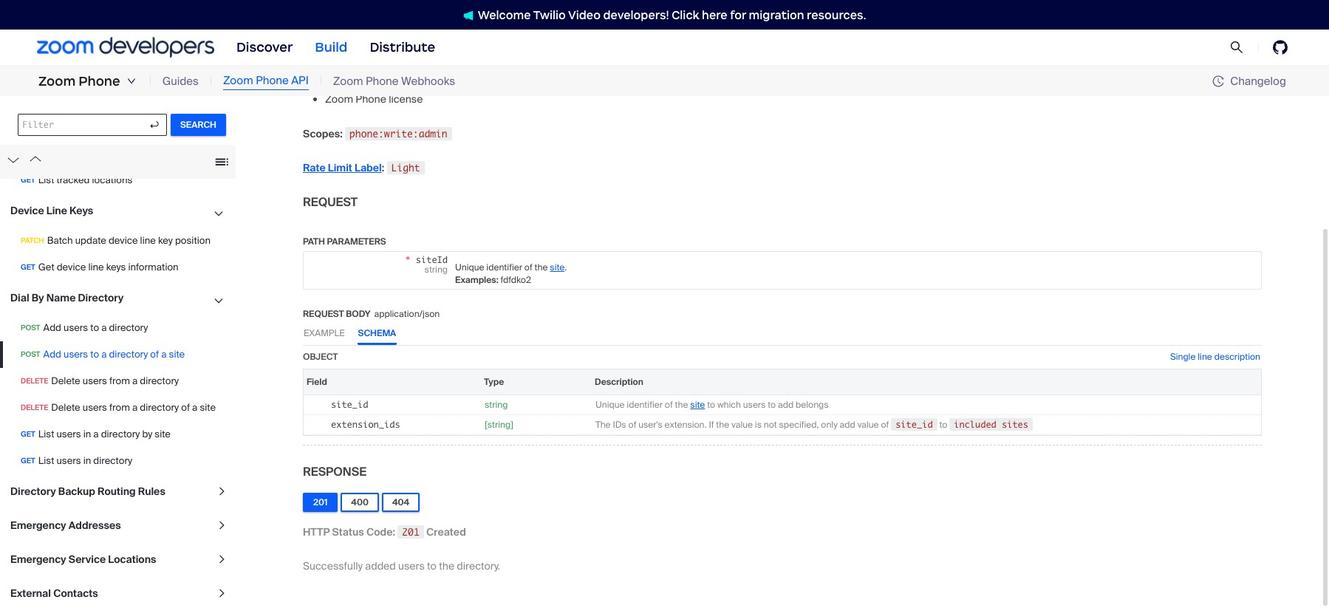 Task type: vqa. For each thing, say whether or not it's contained in the screenshot.
Single
yes



Task type: locate. For each thing, give the bounding box(es) containing it.
1 vertical spatial request
[[303, 308, 344, 320]]

201 up "http"
[[313, 497, 328, 508]]

developers!
[[604, 8, 669, 22]]

successfully added users to the directory.
[[303, 559, 500, 573]]

0 horizontal spatial phone
[[79, 73, 120, 89]]

notification image
[[463, 10, 474, 20]]

added
[[365, 559, 396, 573]]

1 zoom from the left
[[38, 73, 76, 89]]

directory.
[[457, 559, 500, 573]]

[ string ]
[[485, 419, 514, 431]]

line
[[1198, 351, 1213, 363]]

object
[[303, 351, 338, 363]]

status
[[332, 525, 364, 539]]

1 phone from the left
[[79, 73, 120, 89]]

[
[[485, 419, 488, 431]]

zoom inside 'zoom phone api' link
[[223, 73, 253, 88]]

http
[[303, 525, 330, 539]]

zoom developer logo image
[[37, 37, 214, 57]]

request
[[303, 194, 358, 210], [303, 308, 344, 320]]

2 horizontal spatial zoom
[[333, 74, 363, 89]]

201 inside button
[[313, 497, 328, 508]]

zoom for zoom phone webhooks
[[333, 74, 363, 89]]

api
[[291, 73, 309, 88]]

phone left down image
[[79, 73, 120, 89]]

site_id
[[331, 399, 368, 410]]

zoom inside zoom phone webhooks link
[[333, 74, 363, 89]]

0 horizontal spatial 201
[[313, 497, 328, 508]]

2 zoom from the left
[[223, 73, 253, 88]]

video
[[568, 8, 601, 22]]

3 zoom from the left
[[333, 74, 363, 89]]

string up the [ string ]
[[485, 399, 508, 411]]

zoom phone webhooks link
[[333, 73, 455, 90]]

1 vertical spatial 201
[[402, 526, 420, 538]]

1 horizontal spatial 201
[[402, 526, 420, 538]]

response
[[303, 464, 367, 480]]

1 request from the top
[[303, 194, 358, 210]]

0 horizontal spatial zoom
[[38, 73, 76, 89]]

2 request from the top
[[303, 308, 344, 320]]

welcome
[[478, 8, 531, 22]]

history image
[[1213, 75, 1225, 87]]

welcome twilio video developers! click here for migration resources.
[[478, 8, 867, 22]]

1 horizontal spatial zoom
[[223, 73, 253, 88]]

201
[[313, 497, 328, 508], [402, 526, 420, 538]]

2 phone from the left
[[256, 73, 289, 88]]

created
[[427, 525, 466, 539]]

notification image
[[463, 10, 478, 20]]

welcome twilio video developers! click here for migration resources. link
[[448, 7, 881, 23]]

successfully
[[303, 559, 363, 573]]

type
[[484, 376, 504, 388]]

changelog link
[[1213, 74, 1287, 88]]

resources.
[[807, 8, 867, 22]]

phone for zoom phone
[[79, 73, 120, 89]]

extension_ids
[[331, 419, 400, 430]]

201 button
[[303, 493, 338, 512]]

0 vertical spatial request
[[303, 194, 358, 210]]

phone left api
[[256, 73, 289, 88]]

1 horizontal spatial phone
[[256, 73, 289, 88]]

2 horizontal spatial phone
[[366, 74, 399, 89]]

parameters
[[327, 236, 386, 247]]

request left 'body'
[[303, 308, 344, 320]]

201 inside the http status code: 201 created
[[402, 526, 420, 538]]

twilio
[[533, 8, 566, 22]]

201 right code:
[[402, 526, 420, 538]]

phone for zoom phone webhooks
[[366, 74, 399, 89]]

zoom
[[38, 73, 76, 89], [223, 73, 253, 88], [333, 74, 363, 89]]

zoom phone webhooks
[[333, 74, 455, 89]]

0 vertical spatial 201
[[313, 497, 328, 508]]

string down type
[[488, 419, 511, 431]]

0 vertical spatial string
[[485, 399, 508, 411]]

github image
[[1274, 40, 1288, 55]]

404
[[392, 497, 410, 508]]

3 phone from the left
[[366, 74, 399, 89]]

phone left the webhooks
[[366, 74, 399, 89]]

request up path parameters
[[303, 194, 358, 210]]

phone
[[79, 73, 120, 89], [256, 73, 289, 88], [366, 74, 399, 89]]

string
[[485, 399, 508, 411], [488, 419, 511, 431]]

for
[[730, 8, 747, 22]]



Task type: describe. For each thing, give the bounding box(es) containing it.
http status code: 201 created
[[303, 525, 466, 539]]

body
[[346, 308, 371, 320]]

request body application/json
[[303, 308, 440, 320]]

single line description
[[1171, 351, 1261, 363]]

webhooks
[[401, 74, 455, 89]]

guides link
[[162, 73, 199, 90]]

search image
[[1231, 41, 1244, 54]]

zoom for zoom phone api
[[223, 73, 253, 88]]

path
[[303, 236, 325, 247]]

history image
[[1213, 75, 1231, 87]]

migration
[[749, 8, 805, 22]]

400 button
[[341, 493, 379, 512]]

changelog
[[1231, 74, 1287, 88]]

request for request
[[303, 194, 358, 210]]

404 button
[[382, 493, 420, 512]]

400
[[351, 497, 369, 508]]

phone for zoom phone api
[[256, 73, 289, 88]]

1 vertical spatial string
[[488, 419, 511, 431]]

zoom phone
[[38, 73, 120, 89]]

field
[[307, 376, 327, 388]]

here
[[702, 8, 728, 22]]

request for request body application/json
[[303, 308, 344, 320]]

single
[[1171, 351, 1196, 363]]

]
[[511, 419, 514, 431]]

search image
[[1231, 41, 1244, 54]]

description
[[1215, 351, 1261, 363]]

github image
[[1274, 40, 1288, 55]]

path parameters
[[303, 236, 386, 247]]

zoom for zoom phone
[[38, 73, 76, 89]]

click
[[672, 8, 700, 22]]

down image
[[127, 77, 136, 86]]

to
[[427, 559, 437, 573]]

zoom phone api
[[223, 73, 309, 88]]

code:
[[367, 525, 395, 539]]

guides
[[162, 74, 199, 89]]

zoom phone api link
[[223, 73, 309, 90]]

users
[[398, 559, 425, 573]]

application/json
[[374, 308, 440, 320]]

the
[[439, 559, 455, 573]]



